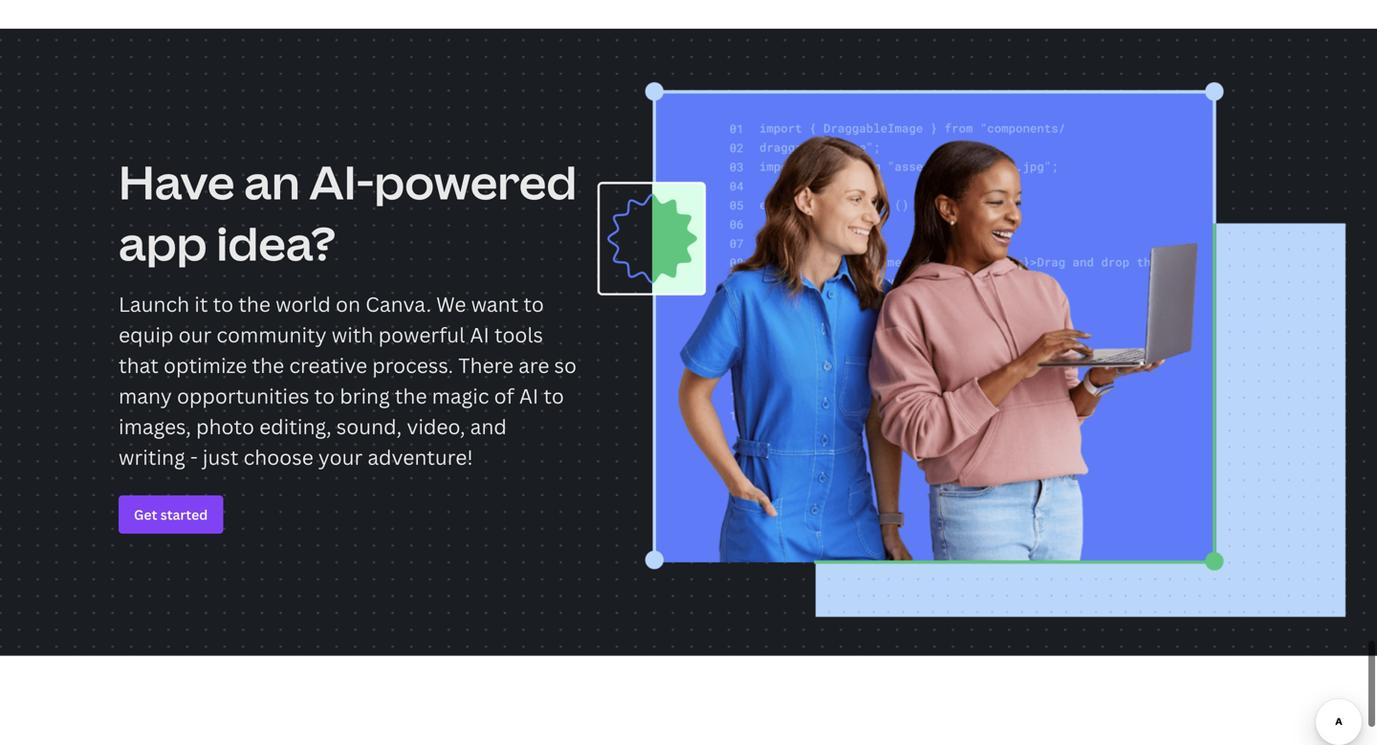 Task type: vqa. For each thing, say whether or not it's contained in the screenshot.
--
no



Task type: locate. For each thing, give the bounding box(es) containing it.
ai up there
[[470, 321, 490, 348]]

2 vertical spatial the
[[395, 382, 427, 410]]

tools
[[495, 321, 543, 348]]

the down process.
[[395, 382, 427, 410]]

to right it
[[213, 290, 234, 318]]

ai
[[470, 321, 490, 348], [519, 382, 539, 410]]

with
[[332, 321, 374, 348]]

that
[[119, 352, 159, 379]]

get started link
[[119, 496, 223, 534]]

there
[[459, 352, 514, 379]]

the down community
[[252, 352, 284, 379]]

creative
[[289, 352, 368, 379]]

have an ai-powered app idea?
[[119, 150, 577, 274]]

1 horizontal spatial ai
[[519, 382, 539, 410]]

our
[[179, 321, 212, 348]]

your
[[319, 444, 363, 471]]

world
[[276, 290, 331, 318]]

idea?
[[217, 211, 336, 274]]

on
[[336, 290, 361, 318]]

adventure!
[[368, 444, 473, 471]]

0 vertical spatial the
[[238, 290, 271, 318]]

choose
[[244, 444, 314, 471]]

so
[[555, 352, 577, 379]]

the up community
[[238, 290, 271, 318]]

ai-
[[309, 150, 374, 213]]

get
[[134, 506, 157, 524]]

0 horizontal spatial ai
[[470, 321, 490, 348]]

have
[[119, 150, 235, 213]]

the
[[238, 290, 271, 318], [252, 352, 284, 379], [395, 382, 427, 410]]

to up tools
[[524, 290, 544, 318]]

want
[[471, 290, 519, 318]]

bring
[[340, 382, 390, 410]]

get started
[[134, 506, 208, 524]]

ai right of
[[519, 382, 539, 410]]

to
[[213, 290, 234, 318], [524, 290, 544, 318], [314, 382, 335, 410], [544, 382, 564, 410]]



Task type: describe. For each thing, give the bounding box(es) containing it.
video,
[[407, 413, 466, 440]]

-
[[190, 444, 198, 471]]

powered
[[374, 150, 577, 213]]

optimize
[[164, 352, 247, 379]]

powerful
[[379, 321, 465, 348]]

and
[[470, 413, 507, 440]]

an
[[244, 150, 300, 213]]

it
[[195, 290, 208, 318]]

writing
[[119, 444, 185, 471]]

launch
[[119, 290, 190, 318]]

to down the 'so' at the left of the page
[[544, 382, 564, 410]]

many
[[119, 382, 172, 410]]

started
[[160, 506, 208, 524]]

magic
[[432, 382, 489, 410]]

0 vertical spatial ai
[[470, 321, 490, 348]]

community
[[217, 321, 327, 348]]

process.
[[372, 352, 454, 379]]

of
[[494, 382, 514, 410]]

editing,
[[259, 413, 332, 440]]

app
[[119, 211, 207, 274]]

1 vertical spatial ai
[[519, 382, 539, 410]]

opportunities
[[177, 382, 310, 410]]

launch it to the world on canva. we want to equip our community with powerful ai tools that optimize the creative process. there are so many opportunities to bring the magic of ai to images, photo editing, sound, video, and writing - just choose your adventure!
[[119, 290, 577, 471]]

sound,
[[337, 413, 402, 440]]

canva.
[[366, 290, 432, 318]]

we
[[436, 290, 466, 318]]

1 vertical spatial the
[[252, 352, 284, 379]]

photo
[[196, 413, 254, 440]]

are
[[519, 352, 550, 379]]

just
[[203, 444, 239, 471]]

equip
[[119, 321, 174, 348]]

to down creative
[[314, 382, 335, 410]]

images,
[[119, 413, 191, 440]]



